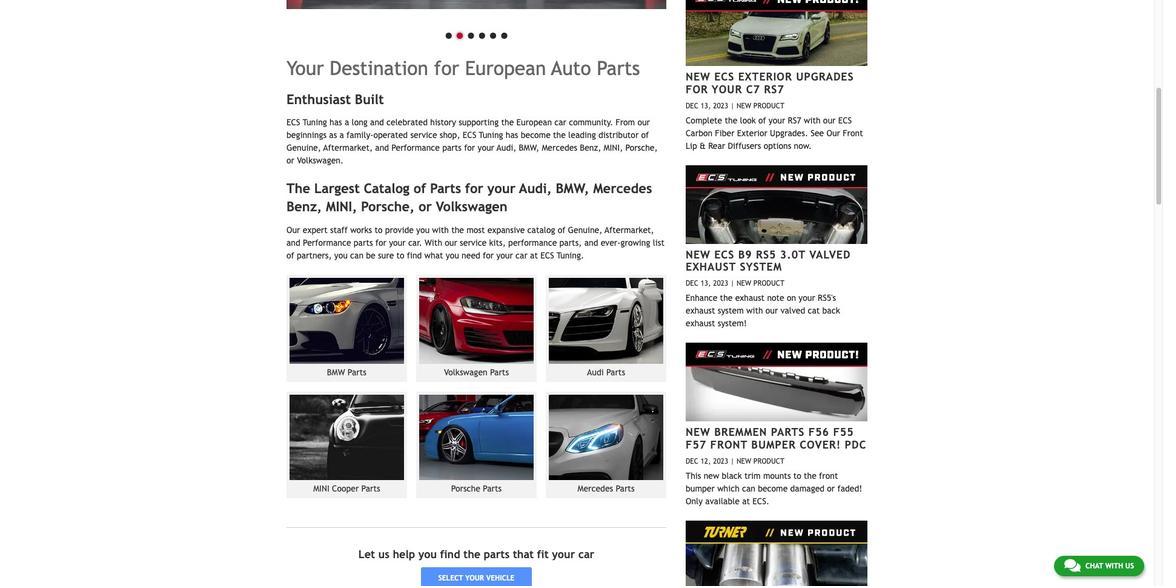 Task type: vqa. For each thing, say whether or not it's contained in the screenshot.
middle or
yes



Task type: locate. For each thing, give the bounding box(es) containing it.
13, for new ecs exterior upgrades for your c7 rs7
[[701, 102, 711, 110]]

parts inside the largest catalog of parts for your audi, bmw, mercedes benz, mini, porsche, or volkswagen
[[430, 181, 461, 197]]

0 vertical spatial find
[[407, 251, 422, 260]]

audi, inside ecs tuning has a long and celebrated history supporting the european car community. from our beginnings as a family-operated service shop, ecs tuning has become the leading distributor of genuine, aftermarket, and performance parts for your audi, bmw, mercedes benz, mini, porsche, or volkswagen.
[[497, 143, 517, 153]]

our up see
[[824, 116, 836, 125]]

porsche, down catalog
[[361, 199, 415, 215]]

a right as
[[340, 131, 344, 140]]

rs7 inside dec 13, 2023 | new product complete the look of your rs7 with our ecs carbon fiber exterior upgrades. see our front lip & rear diffusers options now.
[[788, 116, 802, 125]]

0 vertical spatial or
[[287, 156, 295, 166]]

2023 inside the dec 13, 2023 | new product enhance the exhaust note on your rs5's exhaust system with our valved cat back exhaust system!
[[713, 280, 729, 288]]

your left c7
[[712, 83, 743, 95]]

mini, inside ecs tuning has a long and celebrated history supporting the european car community. from our beginnings as a family-operated service shop, ecs tuning has become the leading distributor of genuine, aftermarket, and performance parts for your audi, bmw, mercedes benz, mini, porsche, or volkswagen.
[[604, 143, 623, 153]]

2 13, from the top
[[701, 280, 711, 288]]

new inside dec 13, 2023 | new product complete the look of your rs7 with our ecs carbon fiber exterior upgrades. see our front lip & rear diffusers options now.
[[737, 102, 752, 110]]

2 vertical spatial dec
[[686, 457, 699, 466]]

f55
[[834, 426, 854, 439]]

the left most
[[452, 225, 464, 235]]

your down the provide
[[389, 238, 406, 248]]

rs7 up upgrades.
[[788, 116, 802, 125]]

0 vertical spatial exterior
[[739, 70, 793, 83]]

benz,
[[580, 143, 601, 153], [287, 199, 322, 215]]

0 vertical spatial become
[[521, 131, 551, 140]]

bmw, inside ecs tuning has a long and celebrated history supporting the european car community. from our beginnings as a family-operated service shop, ecs tuning has become the leading distributor of genuine, aftermarket, and performance parts for your audi, bmw, mercedes benz, mini, porsche, or volkswagen.
[[519, 143, 540, 153]]

new for front
[[686, 426, 711, 439]]

your up cat
[[799, 293, 816, 303]]

for down supporting
[[464, 143, 475, 153]]

dec inside dec 12, 2023 | new product this new black trim mounts to the front bumper which can become damaged or faded! only available at ecs.
[[686, 457, 699, 466]]

ecs inside 'new ecs exterior upgrades for your c7 rs7'
[[715, 70, 735, 83]]

european right supporting
[[517, 118, 552, 128]]

0 vertical spatial |
[[731, 102, 735, 110]]

parts inside mercedes parts "link"
[[616, 485, 635, 494]]

see
[[811, 128, 824, 138]]

rs7 right c7
[[764, 83, 785, 95]]

need
[[462, 251, 481, 260]]

0 horizontal spatial our
[[287, 225, 300, 235]]

porsche parts link
[[416, 392, 537, 499]]

2023 inside dec 12, 2023 | new product this new black trim mounts to the front bumper which can become damaged or faded! only available at ecs.
[[713, 457, 729, 466]]

mercedes inside ecs tuning has a long and celebrated history supporting the european car community. from our beginnings as a family-operated service shop, ecs tuning has become the leading distributor of genuine, aftermarket, and performance parts for your audi, bmw, mercedes benz, mini, porsche, or volkswagen.
[[542, 143, 578, 153]]

product up note
[[754, 280, 785, 288]]

parts up the vehicle
[[484, 549, 510, 561]]

0 horizontal spatial at
[[530, 251, 538, 260]]

2 vertical spatial parts
[[484, 549, 510, 561]]

1 horizontal spatial has
[[506, 131, 518, 140]]

service inside our expert staff works to provide you with the most expansive catalog of genuine, aftermarket, and performance parts for your car. with our service kits, performance parts, and ever-growing list of partners, you can be sure to find what you need for your car at ecs tuning.
[[460, 238, 487, 248]]

0 vertical spatial new
[[686, 248, 711, 261]]

0 vertical spatial at
[[530, 251, 538, 260]]

1 horizontal spatial find
[[440, 549, 460, 561]]

audi
[[587, 368, 604, 377]]

for down '• • • • • •'
[[434, 57, 459, 79]]

1 vertical spatial can
[[742, 484, 756, 494]]

1 horizontal spatial porsche,
[[626, 143, 658, 153]]

a left long
[[345, 118, 349, 128]]

0 vertical spatial bmw,
[[519, 143, 540, 153]]

1 vertical spatial tuning
[[479, 131, 503, 140]]

car down performance
[[516, 251, 528, 260]]

2 vertical spatial or
[[827, 484, 835, 494]]

ecs inside dec 13, 2023 | new product complete the look of your rs7 with our ecs carbon fiber exterior upgrades. see our front lip & rear diffusers options now.
[[839, 116, 852, 125]]

1 vertical spatial exhaust
[[686, 306, 715, 316]]

1 | from the top
[[731, 102, 735, 110]]

2 vertical spatial product
[[754, 457, 785, 466]]

0 horizontal spatial find
[[407, 251, 422, 260]]

|
[[731, 102, 735, 110], [731, 280, 735, 288], [731, 457, 735, 466]]

ecs up beginnings
[[287, 118, 300, 128]]

0 vertical spatial performance
[[392, 143, 440, 153]]

car
[[555, 118, 567, 128], [516, 251, 528, 260], [579, 549, 595, 561]]

2023
[[713, 102, 729, 110], [713, 280, 729, 288], [713, 457, 729, 466]]

13, for new ecs b9 rs5 3.0t valved exhaust system
[[701, 280, 711, 288]]

0 vertical spatial audi,
[[497, 143, 517, 153]]

1 horizontal spatial a
[[345, 118, 349, 128]]

dec down for
[[686, 102, 699, 110]]

the up system
[[720, 293, 733, 303]]

dec for new bremmen parts f56 f55 f57  front bumper cover! pdc
[[686, 457, 699, 466]]

tuning up beginnings
[[303, 118, 327, 128]]

mini, inside the largest catalog of parts for your audi, bmw, mercedes benz, mini, porsche, or volkswagen
[[326, 199, 357, 215]]

mercedes parts link
[[546, 392, 667, 499]]

| up fiber at the top
[[731, 102, 735, 110]]

new inside new ecs b9 rs5 3.0t valved exhaust system
[[686, 248, 711, 261]]

new ecs b9 rs5 3.0t valved exhaust system
[[686, 248, 851, 273]]

new
[[686, 70, 711, 83], [737, 102, 752, 110], [737, 280, 752, 288], [737, 457, 752, 466]]

the
[[725, 116, 738, 125], [502, 118, 514, 128], [553, 131, 566, 140], [452, 225, 464, 235], [720, 293, 733, 303], [804, 471, 817, 481], [464, 549, 481, 561]]

genuine, inside ecs tuning has a long and celebrated history supporting the european car community. from our beginnings as a family-operated service shop, ecs tuning has become the leading distributor of genuine, aftermarket, and performance parts for your audi, bmw, mercedes benz, mini, porsche, or volkswagen.
[[287, 143, 321, 153]]

2 2023 from the top
[[713, 280, 729, 288]]

1 product from the top
[[754, 102, 785, 110]]

0 vertical spatial car
[[555, 118, 567, 128]]

available
[[706, 497, 740, 507]]

kits,
[[489, 238, 506, 248]]

benz, down leading
[[580, 143, 601, 153]]

new inside the dec 13, 2023 | new product enhance the exhaust note on your rs5's exhaust system with our valved cat back exhaust system!
[[737, 280, 752, 288]]

aftermarket, inside ecs tuning has a long and celebrated history supporting the european car community. from our beginnings as a family-operated service shop, ecs tuning has become the leading distributor of genuine, aftermarket, and performance parts for your audi, bmw, mercedes benz, mini, porsche, or volkswagen.
[[323, 143, 373, 153]]

new for exhaust
[[686, 248, 711, 261]]

0 vertical spatial 2023
[[713, 102, 729, 110]]

1 horizontal spatial at
[[743, 497, 750, 507]]

13,
[[701, 102, 711, 110], [701, 280, 711, 288]]

| for c7
[[731, 102, 735, 110]]

2023 for exhaust
[[713, 280, 729, 288]]

the left leading
[[553, 131, 566, 140]]

2 vertical spatial 2023
[[713, 457, 729, 466]]

find
[[407, 251, 422, 260], [440, 549, 460, 561]]

0 vertical spatial mini,
[[604, 143, 623, 153]]

your
[[769, 116, 786, 125], [478, 143, 495, 153], [488, 181, 516, 197], [389, 238, 406, 248], [497, 251, 513, 260], [799, 293, 816, 303], [552, 549, 575, 561], [465, 575, 484, 583]]

0 vertical spatial benz,
[[580, 143, 601, 153]]

2 horizontal spatial or
[[827, 484, 835, 494]]

dec 13, 2023 | new product complete the look of your rs7 with our ecs carbon fiber exterior upgrades. see our front lip & rear diffusers options now.
[[686, 102, 863, 151]]

or up the
[[287, 156, 295, 166]]

1 vertical spatial parts
[[354, 238, 373, 248]]

0 horizontal spatial aftermarket,
[[323, 143, 373, 153]]

new ecs exterior upgrades for your c7 rs7
[[686, 70, 854, 95]]

13, up complete
[[701, 102, 711, 110]]

tuning
[[303, 118, 327, 128], [479, 131, 503, 140]]

cover!
[[800, 438, 841, 451]]

genuine, inside our expert staff works to provide you with the most expansive catalog of genuine, aftermarket, and performance parts for your car. with our service kits, performance parts, and ever-growing list of partners, you can be sure to find what you need for your car at ecs tuning.
[[568, 225, 603, 235]]

0 horizontal spatial can
[[350, 251, 364, 260]]

0 horizontal spatial a
[[340, 131, 344, 140]]

aftermarket, down family-
[[323, 143, 373, 153]]

tuning.
[[557, 251, 584, 260]]

new down system
[[737, 280, 752, 288]]

1 vertical spatial new
[[686, 426, 711, 439]]

ecs inside new ecs b9 rs5 3.0t valved exhaust system
[[715, 248, 735, 261]]

our right from
[[638, 118, 650, 128]]

your inside dec 13, 2023 | new product complete the look of your rs7 with our ecs carbon fiber exterior upgrades. see our front lip & rear diffusers options now.
[[769, 116, 786, 125]]

0 vertical spatial product
[[754, 102, 785, 110]]

of
[[759, 116, 766, 125], [642, 131, 649, 140], [414, 181, 426, 197], [558, 225, 566, 235], [287, 251, 294, 260]]

2023 inside dec 13, 2023 | new product complete the look of your rs7 with our ecs carbon fiber exterior upgrades. see our front lip & rear diffusers options now.
[[713, 102, 729, 110]]

1 new from the top
[[686, 248, 711, 261]]

chat
[[1086, 562, 1104, 571]]

our inside our expert staff works to provide you with the most expansive catalog of genuine, aftermarket, and performance parts for your car. with our service kits, performance parts, and ever-growing list of partners, you can be sure to find what you need for your car at ecs tuning.
[[445, 238, 458, 248]]

1 vertical spatial exterior
[[737, 128, 768, 138]]

1 horizontal spatial our
[[827, 128, 841, 138]]

mini, down distributor
[[604, 143, 623, 153]]

parts inside 'volkswagen parts' link
[[490, 368, 509, 377]]

audi, down supporting
[[497, 143, 517, 153]]

1 vertical spatial our
[[287, 225, 300, 235]]

0 horizontal spatial car
[[516, 251, 528, 260]]

| for front
[[731, 457, 735, 466]]

to
[[375, 225, 383, 235], [397, 251, 405, 260], [794, 471, 802, 481]]

1 13, from the top
[[701, 102, 711, 110]]

diffusers
[[728, 141, 761, 151]]

0 vertical spatial 13,
[[701, 102, 711, 110]]

new
[[704, 471, 720, 481]]

4 • from the left
[[477, 22, 488, 47]]

| inside dec 13, 2023 | new product complete the look of your rs7 with our ecs carbon fiber exterior upgrades. see our front lip & rear diffusers options now.
[[731, 102, 735, 110]]

of right catalog
[[414, 181, 426, 197]]

now.
[[794, 141, 812, 151]]

1 horizontal spatial bmw,
[[556, 181, 589, 197]]

0 vertical spatial parts
[[443, 143, 462, 153]]

growing
[[621, 238, 651, 248]]

new inside dec 12, 2023 | new product this new black trim mounts to the front bumper which can become damaged or faded! only available at ecs.
[[737, 457, 752, 466]]

13, inside dec 13, 2023 | new product complete the look of your rs7 with our ecs carbon fiber exterior upgrades. see our front lip & rear diffusers options now.
[[701, 102, 711, 110]]

1 horizontal spatial become
[[758, 484, 788, 494]]

new up look
[[737, 102, 752, 110]]

0 vertical spatial can
[[350, 251, 364, 260]]

ecs left the b9
[[715, 248, 735, 261]]

car left community. at the top of the page
[[555, 118, 567, 128]]

1 horizontal spatial rs7
[[788, 116, 802, 125]]

new up complete
[[686, 70, 711, 83]]

2 vertical spatial car
[[579, 549, 595, 561]]

1 dec from the top
[[686, 102, 699, 110]]

product for bumper
[[754, 457, 785, 466]]

your down supporting
[[478, 143, 495, 153]]

to inside dec 12, 2023 | new product this new black trim mounts to the front bumper which can become damaged or faded! only available at ecs.
[[794, 471, 802, 481]]

0 horizontal spatial parts
[[354, 238, 373, 248]]

1 horizontal spatial your
[[712, 83, 743, 95]]

become
[[521, 131, 551, 140], [758, 484, 788, 494]]

performance inside our expert staff works to provide you with the most expansive catalog of genuine, aftermarket, and performance parts for your car. with our service kits, performance parts, and ever-growing list of partners, you can be sure to find what you need for your car at ecs tuning.
[[303, 238, 351, 248]]

0 vertical spatial genuine,
[[287, 143, 321, 153]]

dec inside the dec 13, 2023 | new product enhance the exhaust note on your rs5's exhaust system with our valved cat back exhaust system!
[[686, 280, 699, 288]]

us
[[379, 549, 390, 561]]

3 • from the left
[[466, 22, 477, 47]]

your right fit
[[552, 549, 575, 561]]

2023 down exhaust
[[713, 280, 729, 288]]

2 product from the top
[[754, 280, 785, 288]]

can left the 'be'
[[350, 251, 364, 260]]

expansive
[[488, 225, 525, 235]]

new bremmen parts f56 f55 f57  front bumper cover! pdc image
[[686, 343, 868, 422]]

to up damaged
[[794, 471, 802, 481]]

of right look
[[759, 116, 766, 125]]

new inside new bremmen parts f56 f55 f57  front bumper cover! pdc
[[686, 426, 711, 439]]

3 dec from the top
[[686, 457, 699, 466]]

service up need
[[460, 238, 487, 248]]

0 horizontal spatial become
[[521, 131, 551, 140]]

become inside dec 12, 2023 | new product this new black trim mounts to the front bumper which can become damaged or faded! only available at ecs.
[[758, 484, 788, 494]]

become left leading
[[521, 131, 551, 140]]

help
[[393, 549, 415, 561]]

1 vertical spatial become
[[758, 484, 788, 494]]

new for exterior
[[737, 102, 752, 110]]

pdc
[[845, 438, 867, 451]]

our expert staff works to provide you with the most expansive catalog of genuine, aftermarket, and performance parts for your car. with our service kits, performance parts, and ever-growing list of partners, you can be sure to find what you need for your car at ecs tuning.
[[287, 225, 665, 260]]

1 vertical spatial bmw,
[[556, 181, 589, 197]]

of inside the largest catalog of parts for your audi, bmw, mercedes benz, mini, porsche, or volkswagen
[[414, 181, 426, 197]]

6 • from the left
[[499, 22, 510, 47]]

0 vertical spatial aftermarket,
[[323, 143, 373, 153]]

new ecs exterior upgrades for your c7 rs7 image
[[686, 0, 868, 66]]

with right system
[[747, 306, 763, 316]]

rs7
[[764, 83, 785, 95], [788, 116, 802, 125]]

0 vertical spatial mercedes
[[542, 143, 578, 153]]

our right with at the left of page
[[445, 238, 458, 248]]

select your vehicle button
[[421, 568, 532, 587]]

0 horizontal spatial performance
[[303, 238, 351, 248]]

parts inside mini cooper parts link
[[362, 485, 380, 494]]

| for exhaust
[[731, 280, 735, 288]]

ecs down performance
[[541, 251, 554, 260]]

european down '• • • • • •'
[[465, 57, 546, 79]]

2 horizontal spatial car
[[579, 549, 595, 561]]

2023 for c7
[[713, 102, 729, 110]]

service down celebrated at the top of the page
[[411, 131, 437, 140]]

new inside 'new ecs exterior upgrades for your c7 rs7'
[[686, 70, 711, 83]]

become down mounts
[[758, 484, 788, 494]]

1 vertical spatial porsche,
[[361, 199, 415, 215]]

parts down shop,
[[443, 143, 462, 153]]

your up upgrades.
[[769, 116, 786, 125]]

exterior inside 'new ecs exterior upgrades for your c7 rs7'
[[739, 70, 793, 83]]

1 horizontal spatial front
[[843, 128, 863, 138]]

bmw parts
[[327, 368, 367, 377]]

exterior down look
[[737, 128, 768, 138]]

genuine,
[[287, 143, 321, 153], [568, 225, 603, 235]]

the inside dec 13, 2023 | new product complete the look of your rs7 with our ecs carbon fiber exterior upgrades. see our front lip & rear diffusers options now.
[[725, 116, 738, 125]]

aftermarket, up the growing
[[605, 225, 654, 235]]

1 vertical spatial rs7
[[788, 116, 802, 125]]

at down performance
[[530, 251, 538, 260]]

2 new from the top
[[686, 426, 711, 439]]

front inside dec 13, 2023 | new product complete the look of your rs7 with our ecs carbon fiber exterior upgrades. see our front lip & rear diffusers options now.
[[843, 128, 863, 138]]

2023 for front
[[713, 457, 729, 466]]

aftermarket,
[[323, 143, 373, 153], [605, 225, 654, 235]]

parts,
[[560, 238, 582, 248]]

can inside our expert staff works to provide you with the most expansive catalog of genuine, aftermarket, and performance parts for your car. with our service kits, performance parts, and ever-growing list of partners, you can be sure to find what you need for your car at ecs tuning.
[[350, 251, 364, 260]]

1 vertical spatial audi,
[[519, 181, 552, 197]]

1 vertical spatial volkswagen
[[444, 368, 488, 377]]

our down note
[[766, 306, 778, 316]]

13, inside the dec 13, 2023 | new product enhance the exhaust note on your rs5's exhaust system with our valved cat back exhaust system!
[[701, 280, 711, 288]]

0 horizontal spatial or
[[287, 156, 295, 166]]

front right see
[[843, 128, 863, 138]]

parts inside bmw parts link
[[348, 368, 367, 377]]

performance
[[392, 143, 440, 153], [303, 238, 351, 248]]

dec inside dec 13, 2023 | new product complete the look of your rs7 with our ecs carbon fiber exterior upgrades. see our front lip & rear diffusers options now.
[[686, 102, 699, 110]]

product inside dec 13, 2023 | new product complete the look of your rs7 with our ecs carbon fiber exterior upgrades. see our front lip & rear diffusers options now.
[[754, 102, 785, 110]]

ecs down upgrades
[[839, 116, 852, 125]]

1 vertical spatial 2023
[[713, 280, 729, 288]]

new for parts
[[737, 457, 752, 466]]

0 horizontal spatial genuine,
[[287, 143, 321, 153]]

enthusiast built
[[287, 91, 384, 107]]

product inside the dec 13, 2023 | new product enhance the exhaust note on your rs5's exhaust system with our valved cat back exhaust system!
[[754, 280, 785, 288]]

2023 right 12,
[[713, 457, 729, 466]]

0 horizontal spatial bmw,
[[519, 143, 540, 153]]

5 • from the left
[[488, 22, 499, 47]]

audi,
[[497, 143, 517, 153], [519, 181, 552, 197]]

parts
[[443, 143, 462, 153], [354, 238, 373, 248], [484, 549, 510, 561]]

for inside the largest catalog of parts for your audi, bmw, mercedes benz, mini, porsche, or volkswagen
[[465, 181, 484, 197]]

0 vertical spatial front
[[843, 128, 863, 138]]

audi, inside the largest catalog of parts for your audi, bmw, mercedes benz, mini, porsche, or volkswagen
[[519, 181, 552, 197]]

0 vertical spatial dec
[[686, 102, 699, 110]]

ecs
[[715, 70, 735, 83], [839, 116, 852, 125], [287, 118, 300, 128], [463, 131, 477, 140], [715, 248, 735, 261], [541, 251, 554, 260]]

1 vertical spatial front
[[711, 438, 748, 451]]

0 vertical spatial tuning
[[303, 118, 327, 128]]

| down exhaust
[[731, 280, 735, 288]]

1 vertical spatial dec
[[686, 280, 699, 288]]

3 2023 from the top
[[713, 457, 729, 466]]

1 vertical spatial performance
[[303, 238, 351, 248]]

your inside 'new ecs exterior upgrades for your c7 rs7'
[[712, 83, 743, 95]]

for up most
[[465, 181, 484, 197]]

partners,
[[297, 251, 332, 260]]

parts inside ecs tuning has a long and celebrated history supporting the european car community. from our beginnings as a family-operated service shop, ecs tuning has become the leading distributor of genuine, aftermarket, and performance parts for your audi, bmw, mercedes benz, mini, porsche, or volkswagen.
[[443, 143, 462, 153]]

1 vertical spatial |
[[731, 280, 735, 288]]

1 horizontal spatial aftermarket,
[[605, 225, 654, 235]]

for
[[434, 57, 459, 79], [464, 143, 475, 153], [465, 181, 484, 197], [376, 238, 387, 248], [483, 251, 494, 260]]

2 horizontal spatial parts
[[484, 549, 510, 561]]

chat with us
[[1086, 562, 1135, 571]]

13, up enhance at the bottom right of the page
[[701, 280, 711, 288]]

3 product from the top
[[754, 457, 785, 466]]

damaged
[[791, 484, 825, 494]]

1 2023 from the top
[[713, 102, 729, 110]]

for inside ecs tuning has a long and celebrated history supporting the european car community. from our beginnings as a family-operated service shop, ecs tuning has become the leading distributor of genuine, aftermarket, and performance parts for your audi, bmw, mercedes benz, mini, porsche, or volkswagen.
[[464, 143, 475, 153]]

car right fit
[[579, 549, 595, 561]]

or up with at the left of page
[[419, 199, 432, 215]]

aftermarket, inside our expert staff works to provide you with the most expansive catalog of genuine, aftermarket, and performance parts for your car. with our service kits, performance parts, and ever-growing list of partners, you can be sure to find what you need for your car at ecs tuning.
[[605, 225, 654, 235]]

and right long
[[370, 118, 384, 128]]

0 vertical spatial european
[[465, 57, 546, 79]]

1 vertical spatial a
[[340, 131, 344, 140]]

our left expert
[[287, 225, 300, 235]]

product inside dec 12, 2023 | new product this new black trim mounts to the front bumper which can become damaged or faded! only available at ecs.
[[754, 457, 785, 466]]

can inside dec 12, 2023 | new product this new black trim mounts to the front bumper which can become damaged or faded! only available at ecs.
[[742, 484, 756, 494]]

to right sure
[[397, 251, 405, 260]]

the up damaged
[[804, 471, 817, 481]]

at left ecs.
[[743, 497, 750, 507]]

our right see
[[827, 128, 841, 138]]

1 vertical spatial product
[[754, 280, 785, 288]]

0 vertical spatial volkswagen
[[436, 199, 508, 215]]

2 dec from the top
[[686, 280, 699, 288]]

or
[[287, 156, 295, 166], [419, 199, 432, 215], [827, 484, 835, 494]]

parts inside new bremmen parts f56 f55 f57  front bumper cover! pdc
[[771, 426, 805, 439]]

mounts
[[764, 471, 791, 481]]

bmw
[[327, 368, 345, 377]]

your down 'let us help you find the parts that fit your     car'
[[465, 575, 484, 583]]

1 vertical spatial or
[[419, 199, 432, 215]]

| inside dec 12, 2023 | new product this new black trim mounts to the front bumper which can become damaged or faded! only available at ecs.
[[731, 457, 735, 466]]

porsche, down distributor
[[626, 143, 658, 153]]

us
[[1126, 562, 1135, 571]]

porsche, inside ecs tuning has a long and celebrated history supporting the european car community. from our beginnings as a family-operated service shop, ecs tuning has become the leading distributor of genuine, aftermarket, and performance parts for your audi, bmw, mercedes benz, mini, porsche, or volkswagen.
[[626, 143, 658, 153]]

2 | from the top
[[731, 280, 735, 288]]

benz, down the
[[287, 199, 322, 215]]

parts down works
[[354, 238, 373, 248]]

parts inside our expert staff works to provide you with the most expansive catalog of genuine, aftermarket, and performance parts for your car. with our service kits, performance parts, and ever-growing list of partners, you can be sure to find what you need for your car at ecs tuning.
[[354, 238, 373, 248]]

rs5
[[756, 248, 777, 261]]

european inside ecs tuning has a long and celebrated history supporting the european car community. from our beginnings as a family-operated service shop, ecs tuning has become the leading distributor of genuine, aftermarket, and performance parts for your audi, bmw, mercedes benz, mini, porsche, or volkswagen.
[[517, 118, 552, 128]]

product down 'new ecs exterior upgrades for your c7 rs7'
[[754, 102, 785, 110]]

new
[[686, 248, 711, 261], [686, 426, 711, 439]]

1 horizontal spatial to
[[397, 251, 405, 260]]

your up enthusiast
[[287, 57, 324, 79]]

product up mounts
[[754, 457, 785, 466]]

of inside ecs tuning has a long and celebrated history supporting the european car community. from our beginnings as a family-operated service shop, ecs tuning has become the leading distributor of genuine, aftermarket, and performance parts for your audi, bmw, mercedes benz, mini, porsche, or volkswagen.
[[642, 131, 649, 140]]

3 | from the top
[[731, 457, 735, 466]]

1 vertical spatial car
[[516, 251, 528, 260]]

front inside new bremmen parts f56 f55 f57  front bumper cover! pdc
[[711, 438, 748, 451]]

can
[[350, 251, 364, 260], [742, 484, 756, 494]]

or inside ecs tuning has a long and celebrated history supporting the european car community. from our beginnings as a family-operated service shop, ecs tuning has become the leading distributor of genuine, aftermarket, and performance parts for your audi, bmw, mercedes benz, mini, porsche, or volkswagen.
[[287, 156, 295, 166]]

has
[[330, 118, 342, 128], [506, 131, 518, 140]]

new up enhance at the bottom right of the page
[[686, 248, 711, 261]]

2023 up complete
[[713, 102, 729, 110]]

performance down expert
[[303, 238, 351, 248]]

exterior down the new ecs exterior upgrades for your c7 rs7 image
[[739, 70, 793, 83]]

with up with at the left of page
[[432, 225, 449, 235]]

0 vertical spatial to
[[375, 225, 383, 235]]

mini, down largest
[[326, 199, 357, 215]]

system
[[718, 306, 744, 316]]

2 vertical spatial to
[[794, 471, 802, 481]]

1 vertical spatial find
[[440, 549, 460, 561]]

mercedes
[[542, 143, 578, 153], [593, 181, 652, 197], [578, 485, 613, 494]]

generic - doorbusters at ecs start right now! image
[[287, 0, 667, 9]]

comments image
[[1065, 559, 1081, 573]]

on
[[787, 293, 796, 303]]

product
[[754, 102, 785, 110], [754, 280, 785, 288], [754, 457, 785, 466]]

0 horizontal spatial has
[[330, 118, 342, 128]]

0 horizontal spatial service
[[411, 131, 437, 140]]

genuine, up parts,
[[568, 225, 603, 235]]

0 vertical spatial porsche,
[[626, 143, 658, 153]]

1 horizontal spatial car
[[555, 118, 567, 128]]

of inside dec 13, 2023 | new product complete the look of your rs7 with our ecs carbon fiber exterior upgrades. see our front lip & rear diffusers options now.
[[759, 116, 766, 125]]

exterior inside dec 13, 2023 | new product complete the look of your rs7 with our ecs carbon fiber exterior upgrades. see our front lip & rear diffusers options now.
[[737, 128, 768, 138]]

genuine, down beginnings
[[287, 143, 321, 153]]

your inside ecs tuning has a long and celebrated history supporting the european car community. from our beginnings as a family-operated service shop, ecs tuning has become the leading distributor of genuine, aftermarket, and performance parts for your audi, bmw, mercedes benz, mini, porsche, or volkswagen.
[[478, 143, 495, 153]]

1 vertical spatial at
[[743, 497, 750, 507]]

catalog
[[364, 181, 410, 197]]

your up expansive
[[488, 181, 516, 197]]

1 horizontal spatial or
[[419, 199, 432, 215]]

new up the 'trim'
[[737, 457, 752, 466]]

find up 'select'
[[440, 549, 460, 561]]

you
[[416, 225, 430, 235], [334, 251, 348, 260], [446, 251, 459, 260], [419, 549, 437, 561]]

can down the 'trim'
[[742, 484, 756, 494]]

| inside the dec 13, 2023 | new product enhance the exhaust note on your rs5's exhaust system with our valved cat back exhaust system!
[[731, 280, 735, 288]]

0 vertical spatial your
[[287, 57, 324, 79]]

audi, up catalog
[[519, 181, 552, 197]]

dec up enhance at the bottom right of the page
[[686, 280, 699, 288]]

0 vertical spatial our
[[827, 128, 841, 138]]

most
[[467, 225, 485, 235]]

trim
[[745, 471, 761, 481]]

volkswagen parts
[[444, 368, 509, 377]]

back
[[823, 306, 840, 316]]

your
[[287, 57, 324, 79], [712, 83, 743, 95]]

1 vertical spatial mercedes
[[593, 181, 652, 197]]

volkswagen inside the largest catalog of parts for your audi, bmw, mercedes benz, mini, porsche, or volkswagen
[[436, 199, 508, 215]]

front up 12,
[[711, 438, 748, 451]]

0 horizontal spatial benz,
[[287, 199, 322, 215]]



Task type: describe. For each thing, give the bounding box(es) containing it.
with inside the dec 13, 2023 | new product enhance the exhaust note on your rs5's exhaust system with our valved cat back exhaust system!
[[747, 306, 763, 316]]

look
[[740, 116, 756, 125]]

you down staff
[[334, 251, 348, 260]]

&
[[700, 141, 706, 151]]

your inside button
[[465, 575, 484, 583]]

the up select your vehicle button
[[464, 549, 481, 561]]

your destination for european auto parts
[[287, 57, 640, 79]]

largest
[[314, 181, 360, 197]]

b9
[[739, 248, 753, 261]]

upgrades.
[[770, 128, 809, 138]]

0 vertical spatial has
[[330, 118, 342, 128]]

new ecs b9 rs5 3.0t valved exhaust system image
[[686, 165, 868, 244]]

rs7 inside 'new ecs exterior upgrades for your c7 rs7'
[[764, 83, 785, 95]]

mercedes parts
[[578, 485, 635, 494]]

your inside the dec 13, 2023 | new product enhance the exhaust note on your rs5's exhaust system with our valved cat back exhaust system!
[[799, 293, 816, 303]]

operated
[[374, 131, 408, 140]]

3.0t
[[781, 248, 806, 261]]

performance inside ecs tuning has a long and celebrated history supporting the european car community. from our beginnings as a family-operated service shop, ecs tuning has become the leading distributor of genuine, aftermarket, and performance parts for your audi, bmw, mercedes benz, mini, porsche, or volkswagen.
[[392, 143, 440, 153]]

f57
[[686, 438, 707, 451]]

our inside dec 13, 2023 | new product complete the look of your rs7 with our ecs carbon fiber exterior upgrades. see our front lip & rear diffusers options now.
[[827, 128, 841, 138]]

options
[[764, 141, 792, 151]]

enhance
[[686, 293, 718, 303]]

black
[[722, 471, 742, 481]]

celebrated
[[387, 118, 428, 128]]

the right supporting
[[502, 118, 514, 128]]

our inside the dec 13, 2023 | new product enhance the exhaust note on your rs5's exhaust system with our valved cat back exhaust system!
[[766, 306, 778, 316]]

new for b9
[[737, 280, 752, 288]]

for
[[686, 83, 708, 95]]

rs5's
[[818, 293, 836, 303]]

and down operated
[[375, 143, 389, 153]]

with inside our expert staff works to provide you with the most expansive catalog of genuine, aftermarket, and performance parts for your car. with our service kits, performance parts, and ever-growing list of partners, you can be sure to find what you need for your car at ecs tuning.
[[432, 225, 449, 235]]

service inside ecs tuning has a long and celebrated history supporting the european car community. from our beginnings as a family-operated service shop, ecs tuning has become the leading distributor of genuine, aftermarket, and performance parts for your audi, bmw, mercedes benz, mini, porsche, or volkswagen.
[[411, 131, 437, 140]]

porsche
[[451, 485, 480, 494]]

mini
[[313, 485, 330, 494]]

front
[[819, 471, 838, 481]]

list
[[653, 238, 665, 248]]

you left need
[[446, 251, 459, 260]]

with inside dec 13, 2023 | new product complete the look of your rs7 with our ecs carbon fiber exterior upgrades. see our front lip & rear diffusers options now.
[[804, 116, 821, 125]]

lip
[[686, 141, 698, 151]]

community.
[[569, 118, 613, 128]]

bmw parts link
[[287, 275, 407, 382]]

or inside the largest catalog of parts for your audi, bmw, mercedes benz, mini, porsche, or volkswagen
[[419, 199, 432, 215]]

let us help you find the parts that fit your     car
[[359, 549, 595, 561]]

benz, inside the largest catalog of parts for your audi, bmw, mercedes benz, mini, porsche, or volkswagen
[[287, 199, 322, 215]]

bumper
[[752, 438, 796, 451]]

new bremmen parts f56 f55 f57  front bumper cover! pdc
[[686, 426, 867, 451]]

2 • from the left
[[454, 22, 466, 47]]

ecs.
[[753, 497, 770, 507]]

the inside our expert staff works to provide you with the most expansive catalog of genuine, aftermarket, and performance parts for your car. with our service kits, performance parts, and ever-growing list of partners, you can be sure to find what you need for your car at ecs tuning.
[[452, 225, 464, 235]]

system
[[740, 261, 782, 273]]

of left partners,
[[287, 251, 294, 260]]

car.
[[408, 238, 422, 248]]

bmw, inside the largest catalog of parts for your audi, bmw, mercedes benz, mini, porsche, or volkswagen
[[556, 181, 589, 197]]

performance
[[509, 238, 557, 248]]

parts inside "porsche parts" "link"
[[483, 485, 502, 494]]

mercedes inside the largest catalog of parts for your audi, bmw, mercedes benz, mini, porsche, or volkswagen
[[593, 181, 652, 197]]

find inside our expert staff works to provide you with the most expansive catalog of genuine, aftermarket, and performance parts for your car. with our service kits, performance parts, and ever-growing list of partners, you can be sure to find what you need for your car at ecs tuning.
[[407, 251, 422, 260]]

and up partners,
[[287, 238, 300, 248]]

upgrades
[[796, 70, 854, 83]]

new ecs exterior upgrades for your c7 rs7 link
[[686, 70, 854, 95]]

system!
[[718, 319, 747, 329]]

this
[[686, 471, 701, 481]]

our inside ecs tuning has a long and celebrated history supporting the european car community. from our beginnings as a family-operated service shop, ecs tuning has become the leading distributor of genuine, aftermarket, and performance parts for your audi, bmw, mercedes benz, mini, porsche, or volkswagen.
[[638, 118, 650, 128]]

your down kits,
[[497, 251, 513, 260]]

volkswagen parts link
[[416, 275, 537, 382]]

1 horizontal spatial tuning
[[479, 131, 503, 140]]

sure
[[378, 251, 394, 260]]

as
[[329, 131, 337, 140]]

chat with us link
[[1054, 556, 1145, 577]]

parts inside audi parts 'link'
[[607, 368, 626, 377]]

select your vehicle
[[439, 575, 515, 583]]

select
[[439, 575, 463, 583]]

valved
[[810, 248, 851, 261]]

ecs tuning has a long and celebrated history supporting the european car community. from our beginnings as a family-operated service shop, ecs tuning has become the leading distributor of genuine, aftermarket, and performance parts for your audi, bmw, mercedes benz, mini, porsche, or volkswagen.
[[287, 118, 658, 166]]

mini cooper parts
[[313, 485, 380, 494]]

the inside the dec 13, 2023 | new product enhance the exhaust note on your rs5's exhaust system with our valved cat back exhaust system!
[[720, 293, 733, 303]]

the inside dec 12, 2023 | new product this new black trim mounts to the front bumper which can become damaged or faded! only available at ecs.
[[804, 471, 817, 481]]

our inside our expert staff works to provide you with the most expansive catalog of genuine, aftermarket, and performance parts for your car. with our service kits, performance parts, and ever-growing list of partners, you can be sure to find what you need for your car at ecs tuning.
[[287, 225, 300, 235]]

with left the us
[[1106, 562, 1124, 571]]

complete
[[686, 116, 723, 125]]

or inside dec 12, 2023 | new product this new black trim mounts to the front bumper which can become damaged or faded! only available at ecs.
[[827, 484, 835, 494]]

mini cooper parts link
[[287, 392, 407, 499]]

for down kits,
[[483, 251, 494, 260]]

product for rs7
[[754, 102, 785, 110]]

2 vertical spatial exhaust
[[686, 319, 715, 329]]

and left 'ever-'
[[585, 238, 598, 248]]

0 horizontal spatial to
[[375, 225, 383, 235]]

your inside the largest catalog of parts for your audi, bmw, mercedes benz, mini, porsche, or volkswagen
[[488, 181, 516, 197]]

carbon
[[686, 128, 713, 138]]

leading
[[569, 131, 596, 140]]

be
[[366, 251, 376, 260]]

destination
[[330, 57, 428, 79]]

of up parts,
[[558, 225, 566, 235]]

dec for new ecs b9 rs5 3.0t valved exhaust system
[[686, 280, 699, 288]]

volkswagen inside 'volkswagen parts' link
[[444, 368, 488, 377]]

ecs down supporting
[[463, 131, 477, 140]]

car inside our expert staff works to provide you with the most expansive catalog of genuine, aftermarket, and performance parts for your car. with our service kits, performance parts, and ever-growing list of partners, you can be sure to find what you need for your car at ecs tuning.
[[516, 251, 528, 260]]

for up sure
[[376, 238, 387, 248]]

car inside ecs tuning has a long and celebrated history supporting the european car community. from our beginnings as a family-operated service shop, ecs tuning has become the leading distributor of genuine, aftermarket, and performance parts for your audi, bmw, mercedes benz, mini, porsche, or volkswagen.
[[555, 118, 567, 128]]

with
[[425, 238, 442, 248]]

dec 13, 2023 | new product enhance the exhaust note on your rs5's exhaust system with our valved cat back exhaust system!
[[686, 280, 840, 329]]

what
[[425, 251, 443, 260]]

rear
[[709, 141, 726, 151]]

0 vertical spatial exhaust
[[736, 293, 765, 303]]

product for system
[[754, 280, 785, 288]]

new ecs b9 rs5 3.0t valved exhaust system link
[[686, 248, 851, 273]]

catalog
[[528, 225, 555, 235]]

history
[[430, 118, 456, 128]]

you right help
[[419, 549, 437, 561]]

enthusiast
[[287, 91, 351, 107]]

long
[[352, 118, 368, 128]]

new turner e36 m3 lightweight performance exhaust image
[[686, 521, 868, 587]]

beginnings
[[287, 131, 327, 140]]

our inside dec 13, 2023 | new product complete the look of your rs7 with our ecs carbon fiber exterior upgrades. see our front lip & rear diffusers options now.
[[824, 116, 836, 125]]

bumper
[[686, 484, 715, 494]]

1 vertical spatial has
[[506, 131, 518, 140]]

let
[[359, 549, 375, 561]]

from
[[616, 118, 635, 128]]

ever-
[[601, 238, 621, 248]]

generic - ecs up to 40% off image
[[287, 0, 667, 9]]

the
[[287, 181, 310, 197]]

which
[[718, 484, 740, 494]]

audi parts
[[587, 368, 626, 377]]

at inside dec 12, 2023 | new product this new black trim mounts to the front bumper which can become damaged or faded! only available at ecs.
[[743, 497, 750, 507]]

bremmen
[[715, 426, 768, 439]]

distributor
[[599, 131, 639, 140]]

auto
[[552, 57, 591, 79]]

0 horizontal spatial your
[[287, 57, 324, 79]]

become inside ecs tuning has a long and celebrated history supporting the european car community. from our beginnings as a family-operated service shop, ecs tuning has become the leading distributor of genuine, aftermarket, and performance parts for your audi, bmw, mercedes benz, mini, porsche, or volkswagen.
[[521, 131, 551, 140]]

vehicle
[[487, 575, 515, 583]]

1 • from the left
[[443, 22, 454, 47]]

cat
[[808, 306, 820, 316]]

mercedes inside "link"
[[578, 485, 613, 494]]

ecs inside our expert staff works to provide you with the most expansive catalog of genuine, aftermarket, and performance parts for your car. with our service kits, performance parts, and ever-growing list of partners, you can be sure to find what you need for your car at ecs tuning.
[[541, 251, 554, 260]]

porsche, inside the largest catalog of parts for your audi, bmw, mercedes benz, mini, porsche, or volkswagen
[[361, 199, 415, 215]]

staff
[[330, 225, 348, 235]]

dec for new ecs exterior upgrades for your c7 rs7
[[686, 102, 699, 110]]

built
[[355, 91, 384, 107]]

c7
[[746, 83, 761, 95]]

you up the "car."
[[416, 225, 430, 235]]

dec 12, 2023 | new product this new black trim mounts to the front bumper which can become damaged or faded! only available at ecs.
[[686, 457, 863, 507]]

new bremmen parts f56 f55 f57  front bumper cover! pdc link
[[686, 426, 867, 451]]

benz, inside ecs tuning has a long and celebrated history supporting the european car community. from our beginnings as a family-operated service shop, ecs tuning has become the leading distributor of genuine, aftermarket, and performance parts for your audi, bmw, mercedes benz, mini, porsche, or volkswagen.
[[580, 143, 601, 153]]

the largest catalog of parts for your audi, bmw, mercedes benz, mini, porsche, or volkswagen
[[287, 181, 652, 215]]

valved
[[781, 306, 806, 316]]

expert
[[303, 225, 328, 235]]

at inside our expert staff works to provide you with the most expansive catalog of genuine, aftermarket, and performance parts for your car. with our service kits, performance parts, and ever-growing list of partners, you can be sure to find what you need for your car at ecs tuning.
[[530, 251, 538, 260]]



